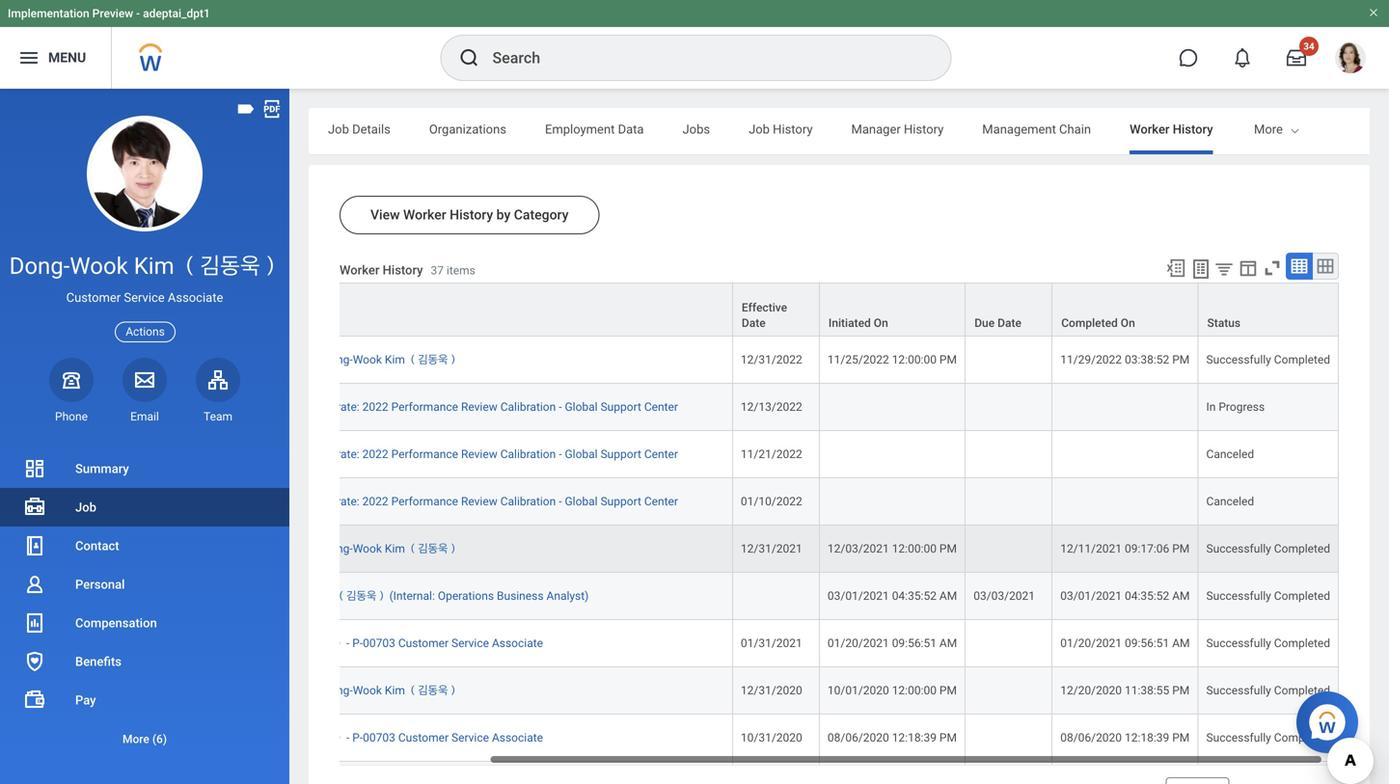 Task type: locate. For each thing, give the bounding box(es) containing it.
more (6) button
[[0, 720, 289, 758]]

compensation image
[[23, 612, 46, 635]]

more left (6)
[[123, 733, 149, 746]]

1 dong-wook kim （김동욱）: calibrate: 2022 performance review calibration - global support center from the top
[[170, 401, 678, 414]]

history left manager
[[773, 122, 813, 137]]

0 horizontal spatial 08/06/2020 12:18:39 pm
[[828, 732, 957, 745]]

1 horizontal spatial more
[[1254, 122, 1283, 137]]

organizations
[[429, 122, 507, 137]]

2 vertical spatial global
[[565, 495, 598, 509]]

1 horizontal spatial 03/01/2021
[[1061, 590, 1122, 603]]

0 vertical spatial dong-wook kim （김동욱）: calibrate: 2022 performance review calibration - global support center link
[[170, 401, 678, 414]]

0 vertical spatial review
[[461, 401, 498, 414]]

personal link
[[0, 565, 289, 604]]

1 vertical spatial bonus: dong-wook kim （김동욱） - p-00703 customer service associate
[[170, 732, 543, 745]]

12:18:39 down 10/01/2020 12:00:00 pm
[[892, 732, 937, 745]]

bonus: down internal
[[170, 637, 205, 650]]

row down 12/31/2020
[[161, 715, 1339, 762]]

01/20/2021 09:56:51 am up 10/01/2020 12:00:00 pm
[[828, 637, 957, 650]]

calibrate: for 11/21/2022
[[311, 448, 360, 461]]

2020 performance appraisal: dong-wook kim （김동욱） link
[[170, 684, 458, 698]]

p- down 2020 performance appraisal: dong-wook kim （김동욱） link
[[352, 732, 363, 745]]

0 vertical spatial appraisal:
[[269, 353, 320, 367]]

row
[[161, 283, 1339, 337], [161, 337, 1339, 384], [161, 384, 1339, 431], [161, 431, 1339, 479], [161, 479, 1339, 526], [161, 526, 1339, 573], [161, 573, 1339, 621], [161, 621, 1339, 668], [161, 668, 1339, 715], [161, 715, 1339, 762]]

p- for 10/31/2020
[[352, 732, 363, 745]]

calibration for 11/21/2022
[[501, 448, 556, 461]]

team dong-wook kim （김동욱） element
[[196, 409, 240, 425]]

0 vertical spatial bonus:
[[170, 637, 205, 650]]

03/01/2021 04:35:52 am down 12/03/2021 12:00:00 pm at the right of the page
[[828, 590, 957, 603]]

1 horizontal spatial 01/20/2021 09:56:51 am
[[1061, 637, 1190, 650]]

2 08/06/2020 12:18:39 pm from the left
[[1061, 732, 1190, 745]]

associate for 01/31/2021
[[492, 637, 543, 650]]

p- for 01/31/2021
[[352, 637, 363, 650]]

0 horizontal spatial 03/01/2021 04:35:52 am
[[828, 590, 957, 603]]

1 vertical spatial center
[[644, 448, 678, 461]]

3 global from the top
[[565, 495, 598, 509]]

worker right chain
[[1130, 122, 1170, 137]]

0 horizontal spatial 09:56:51
[[892, 637, 937, 650]]

2 vertical spatial worker
[[340, 263, 380, 277]]

1 vertical spatial customer
[[398, 637, 449, 650]]

2 vertical spatial customer
[[398, 732, 449, 745]]

expand table image
[[1316, 257, 1336, 276]]

1 horizontal spatial 08/06/2020
[[1061, 732, 1122, 745]]

pm down initiated on popup button
[[940, 353, 957, 367]]

1 date from the left
[[742, 317, 766, 330]]

customer
[[66, 291, 121, 305], [398, 637, 449, 650], [398, 732, 449, 745]]

row down effective date
[[161, 337, 1339, 384]]

3 appraisal: from the top
[[269, 684, 320, 698]]

additiona
[[1339, 122, 1390, 137]]

1 vertical spatial calibrate:
[[311, 448, 360, 461]]

0 vertical spatial global
[[565, 401, 598, 414]]

2 vertical spatial associate
[[492, 732, 543, 745]]

contact link
[[0, 527, 289, 565]]

0 vertical spatial support
[[601, 401, 642, 414]]

2 global from the top
[[565, 448, 598, 461]]

0 vertical spatial more
[[1254, 122, 1283, 137]]

pm right 10/01/2020 on the bottom
[[940, 684, 957, 698]]

2022 for 01/10/2022
[[363, 495, 389, 509]]

on for initiated on
[[874, 317, 889, 330]]

job inside list
[[75, 500, 96, 515]]

due date
[[975, 317, 1022, 330]]

1 horizontal spatial date
[[998, 317, 1022, 330]]

9 row from the top
[[161, 668, 1339, 715]]

1 vertical spatial service
[[452, 637, 489, 650]]

6 row from the top
[[161, 526, 1339, 573]]

2 horizontal spatial worker
[[1130, 122, 1170, 137]]

1 bonus: dong-wook kim （김동욱） - p-00703 customer service associate from the top
[[170, 637, 543, 650]]

row up "10/31/2020"
[[161, 668, 1339, 715]]

pm
[[940, 353, 957, 367], [1173, 353, 1190, 367], [940, 542, 957, 556], [1173, 542, 1190, 556], [940, 684, 957, 698], [1173, 684, 1190, 698], [940, 732, 957, 745], [1173, 732, 1190, 745]]

6 successfully completed from the top
[[1207, 732, 1331, 745]]

1 09:56:51 from the left
[[892, 637, 937, 650]]

worker history 37 items
[[340, 263, 476, 277]]

1 calibrate: from the top
[[311, 401, 360, 414]]

kim up customer service associate
[[134, 252, 174, 280]]

1 vertical spatial more
[[123, 733, 149, 746]]

view worker history by category button
[[340, 196, 600, 234]]

history left 'timeline'
[[1173, 122, 1214, 137]]

0 horizontal spatial more
[[123, 733, 149, 746]]

list
[[0, 450, 289, 758]]

job left details
[[328, 122, 349, 137]]

1 horizontal spatial 03/01/2021 04:35:52 am
[[1061, 590, 1190, 603]]

dong-wook kim （김동욱）
[[9, 252, 280, 280]]

pagination element
[[1242, 766, 1339, 785]]

2022
[[170, 353, 196, 367], [363, 401, 389, 414], [363, 448, 389, 461], [363, 495, 389, 509]]

more down "34" button
[[1254, 122, 1283, 137]]

justify image
[[17, 46, 41, 69]]

2 dong-wook kim （김동욱）: calibrate: 2022 performance review calibration - global support center from the top
[[170, 448, 678, 461]]

3 calibration from the top
[[501, 495, 556, 509]]

dong-wook kim （김동욱）: calibrate: 2022 performance review calibration - global support center for 12/13/2022
[[170, 401, 678, 414]]

3 support from the top
[[601, 495, 642, 509]]

close environment banner image
[[1368, 7, 1380, 18]]

inbox large image
[[1287, 48, 1307, 68]]

03/01/2021 down 12/11/2021
[[1061, 590, 1122, 603]]

0 vertical spatial calibrate:
[[311, 401, 360, 414]]

in
[[1207, 401, 1216, 414]]

0 vertical spatial business
[[171, 317, 218, 330]]

5 successfully completed from the top
[[1207, 684, 1331, 698]]

1 vertical spatial p-
[[352, 732, 363, 745]]

row up 12/31/2021 on the bottom
[[161, 479, 1339, 526]]

manager
[[852, 122, 901, 137]]

1 support from the top
[[601, 401, 642, 414]]

1 vertical spatial appraisal:
[[269, 542, 320, 556]]

calibration
[[501, 401, 556, 414], [501, 448, 556, 461], [501, 495, 556, 509]]

wook down 2020 performance appraisal: dong-wook kim （김동욱） link
[[238, 732, 268, 745]]

completed for 12/20/2020 11:38:55 pm
[[1275, 684, 1331, 698]]

2 review from the top
[[461, 448, 498, 461]]

row containing 2021 performance appraisal: dong-wook kim （김동욱）
[[161, 526, 1339, 573]]

toolbar
[[1157, 253, 1339, 283]]

2 vertical spatial dong-wook kim （김동욱）: calibrate: 2022 performance review calibration - global support center
[[170, 495, 678, 509]]

0 horizontal spatial date
[[742, 317, 766, 330]]

2 p- from the top
[[352, 732, 363, 745]]

2 appraisal: from the top
[[269, 542, 320, 556]]

1 vertical spatial support
[[601, 448, 642, 461]]

1 （김동욱）: from the top
[[255, 401, 308, 414]]

business
[[171, 317, 218, 330], [497, 590, 544, 603]]

completed for 11/29/2022 03:38:52 pm
[[1275, 353, 1331, 367]]

business process
[[171, 317, 263, 330]]

0 vertical spatial 00703
[[363, 637, 396, 650]]

menu banner
[[0, 0, 1390, 89]]

fullscreen image
[[1262, 258, 1283, 279]]

dong-wook kim （김동욱）: calibrate: 2022 performance review calibration - global support center link for 12/13/2022
[[170, 401, 678, 414]]

review
[[461, 401, 498, 414], [461, 448, 498, 461], [461, 495, 498, 509]]

date inside popup button
[[998, 317, 1022, 330]]

center for 01/10/2022
[[644, 495, 678, 509]]

2022 for 12/13/2022
[[363, 401, 389, 414]]

1 horizontal spatial 12:18:39
[[1125, 732, 1170, 745]]

（김동욱）
[[180, 252, 280, 280], [408, 353, 458, 367], [408, 542, 458, 556], [336, 590, 387, 603], [293, 637, 344, 650], [408, 684, 458, 698], [293, 732, 344, 745]]

completed on
[[1062, 317, 1136, 330]]

2022 for 11/21/2022
[[363, 448, 389, 461]]

row up 01/10/2022
[[161, 431, 1339, 479]]

benefits
[[75, 655, 122, 669]]

00703 for 01/31/2021
[[363, 637, 396, 650]]

pm down 12/20/2020 11:38:55 pm at the right bottom
[[1173, 732, 1190, 745]]

wook down internal career: dong-wook kim （김동욱） (internal: operations business analyst) link
[[353, 684, 382, 698]]

business left the process
[[171, 317, 218, 330]]

job right jobs
[[749, 122, 770, 137]]

0 vertical spatial p-
[[352, 637, 363, 650]]

03/03/2021
[[974, 590, 1035, 603]]

pm down 10/01/2020 12:00:00 pm
[[940, 732, 957, 745]]

0 horizontal spatial 01/20/2021 09:56:51 am
[[828, 637, 957, 650]]

timeline
[[1252, 122, 1300, 137]]

03/01/2021
[[828, 590, 889, 603], [1061, 590, 1122, 603]]

bonus: dong-wook kim （김동욱） - p-00703 customer service associate for 10/31/2020
[[170, 732, 543, 745]]

view worker history by category
[[371, 207, 569, 223]]

2 vertical spatial dong-wook kim （김동욱）: calibrate: 2022 performance review calibration - global support center link
[[170, 495, 678, 509]]

3 successfully completed from the top
[[1207, 590, 1331, 603]]

row containing effective date
[[161, 283, 1339, 337]]

12:00:00 for 12/03/2021
[[892, 542, 937, 556]]

profile logan mcneil image
[[1336, 42, 1366, 77]]

customer inside navigation pane region
[[66, 291, 121, 305]]

history left by
[[450, 207, 493, 223]]

1 bonus: from the top
[[170, 637, 205, 650]]

12:00:00 down initiated on popup button
[[892, 353, 937, 367]]

dong-wook kim （김동욱）: calibrate: 2022 performance review calibration - global support center for 11/21/2022
[[170, 448, 678, 461]]

2 vertical spatial （김동욱）:
[[255, 495, 308, 509]]

3 successfully from the top
[[1207, 590, 1272, 603]]

wook down 2021 performance appraisal: dong-wook kim （김동욱） 'link'
[[281, 590, 311, 603]]

3 row from the top
[[161, 384, 1339, 431]]

history for job history
[[773, 122, 813, 137]]

12:00:00 right 12/03/2021
[[892, 542, 937, 556]]

date inside effective date
[[742, 317, 766, 330]]

pm right 03:38:52
[[1173, 353, 1190, 367]]

0 vertical spatial bonus: dong-wook kim （김동욱） - p-00703 customer service associate
[[170, 637, 543, 650]]

0 horizontal spatial job
[[75, 500, 96, 515]]

center for 12/13/2022
[[644, 401, 678, 414]]

cell
[[966, 337, 1053, 384], [820, 384, 966, 431], [966, 384, 1053, 431], [1053, 384, 1199, 431], [820, 431, 966, 479], [966, 431, 1053, 479], [1053, 431, 1199, 479], [820, 479, 966, 526], [966, 479, 1053, 526], [1053, 479, 1199, 526], [966, 526, 1053, 573], [733, 573, 820, 621], [966, 621, 1053, 668], [966, 668, 1053, 715], [966, 715, 1053, 762]]

10/01/2020
[[828, 684, 889, 698]]

0 horizontal spatial business
[[171, 317, 218, 330]]

1 01/20/2021 09:56:51 am from the left
[[828, 637, 957, 650]]

0 vertical spatial associate
[[168, 291, 223, 305]]

5 successfully from the top
[[1207, 684, 1272, 698]]

1 horizontal spatial on
[[1121, 317, 1136, 330]]

team link
[[196, 358, 240, 425]]

Search Workday  search field
[[493, 37, 911, 79]]

03/01/2021 down 12/03/2021
[[828, 590, 889, 603]]

row containing internal career: dong-wook kim （김동욱） (internal: operations business analyst)
[[161, 573, 1339, 621]]

date down effective
[[742, 317, 766, 330]]

2 03/01/2021 from the left
[[1061, 590, 1122, 603]]

performance
[[199, 353, 266, 367], [391, 401, 458, 414], [391, 448, 458, 461], [391, 495, 458, 509], [199, 542, 266, 556], [199, 684, 266, 698]]

completed for 12/11/2021 09:17:06 pm
[[1275, 542, 1331, 556]]

0 horizontal spatial 12:18:39
[[892, 732, 937, 745]]

3 center from the top
[[644, 495, 678, 509]]

0 vertical spatial dong-wook kim （김동욱）: calibrate: 2022 performance review calibration - global support center
[[170, 401, 678, 414]]

kim up internal career: dong-wook kim （김동욱） (internal: operations business analyst)
[[385, 542, 405, 556]]

0 vertical spatial 12:00:00
[[892, 353, 937, 367]]

1 successfully from the top
[[1207, 353, 1272, 367]]

1 vertical spatial worker
[[403, 207, 446, 223]]

successfully completed for 08/06/2020 12:18:39 pm
[[1207, 732, 1331, 745]]

(6)
[[152, 733, 167, 746]]

04:35:52 down 09:17:06
[[1125, 590, 1170, 603]]

0 vertical spatial center
[[644, 401, 678, 414]]

0 vertical spatial service
[[124, 291, 165, 305]]

01/20/2021 up 10/01/2020 on the bottom
[[828, 637, 889, 650]]

1 canceled from the top
[[1207, 448, 1255, 461]]

1 08/06/2020 from the left
[[828, 732, 889, 745]]

2 vertical spatial calibration
[[501, 495, 556, 509]]

2 center from the top
[[644, 448, 678, 461]]

2 calibrate: from the top
[[311, 448, 360, 461]]

1 vertical spatial （김동욱）:
[[255, 448, 308, 461]]

00703 down internal career: dong-wook kim （김동욱） (internal: operations business analyst)
[[363, 637, 396, 650]]

notifications large image
[[1233, 48, 1253, 68]]

0 vertical spatial customer
[[66, 291, 121, 305]]

2021
[[170, 542, 196, 556]]

support
[[601, 401, 642, 414], [601, 448, 642, 461], [601, 495, 642, 509]]

calibrate: for 12/13/2022
[[311, 401, 360, 414]]

calibrate:
[[311, 401, 360, 414], [311, 448, 360, 461], [311, 495, 360, 509]]

1 horizontal spatial 08/06/2020 12:18:39 pm
[[1061, 732, 1190, 745]]

dong-wook kim （김동욱）: calibrate: 2022 performance review calibration - global support center link
[[170, 401, 678, 414], [170, 448, 678, 461], [170, 495, 678, 509]]

11/25/2022
[[828, 353, 889, 367]]

row up 01/31/2021
[[161, 573, 1339, 621]]

personal image
[[23, 573, 46, 596]]

date for due date
[[998, 317, 1022, 330]]

（김동욱）: for 01/10/2022
[[255, 495, 308, 509]]

service
[[124, 291, 165, 305], [452, 637, 489, 650], [452, 732, 489, 745]]

1 global from the top
[[565, 401, 598, 414]]

1 vertical spatial global
[[565, 448, 598, 461]]

history inside button
[[450, 207, 493, 223]]

more inside dropdown button
[[123, 733, 149, 746]]

worker down the view
[[340, 263, 380, 277]]

dong- inside navigation pane region
[[9, 252, 70, 280]]

row up 11/21/2022
[[161, 384, 1339, 431]]

2 date from the left
[[998, 317, 1022, 330]]

history for worker history 37 items
[[383, 263, 423, 277]]

2 successfully from the top
[[1207, 542, 1272, 556]]

click to view/edit grid preferences image
[[1238, 258, 1259, 279]]

in progress
[[1207, 401, 1265, 414]]

00703 down 2020 performance appraisal: dong-wook kim （김동욱） link
[[363, 732, 396, 745]]

2 horizontal spatial job
[[749, 122, 770, 137]]

1 appraisal: from the top
[[269, 353, 320, 367]]

successfully completed for 03/01/2021 04:35:52 am
[[1207, 590, 1331, 603]]

0 horizontal spatial 04:35:52
[[892, 590, 937, 603]]

12/11/2021
[[1061, 542, 1122, 556]]

4 successfully from the top
[[1207, 637, 1272, 650]]

1 successfully completed from the top
[[1207, 353, 1331, 367]]

2 vertical spatial service
[[452, 732, 489, 745]]

5 row from the top
[[161, 479, 1339, 526]]

01/20/2021 09:56:51 am
[[828, 637, 957, 650], [1061, 637, 1190, 650]]

due date button
[[966, 284, 1052, 336]]

6 successfully from the top
[[1207, 732, 1272, 745]]

worker inside tab list
[[1130, 122, 1170, 137]]

history for worker history
[[1173, 122, 1214, 137]]

2 00703 from the top
[[363, 732, 396, 745]]

initiated on
[[829, 317, 889, 330]]

11:38:55
[[1125, 684, 1170, 698]]

2020
[[170, 684, 196, 698]]

04:35:52 down 12/03/2021 12:00:00 pm at the right of the page
[[892, 590, 937, 603]]

09:56:51 up the 11:38:55
[[1125, 637, 1170, 650]]

on inside popup button
[[874, 317, 889, 330]]

3 calibrate: from the top
[[311, 495, 360, 509]]

2 calibration from the top
[[501, 448, 556, 461]]

10/01/2020 12:00:00 pm
[[828, 684, 957, 698]]

successfully for 12/11/2021 09:17:06 pm
[[1207, 542, 1272, 556]]

initiated on button
[[820, 284, 965, 336]]

kim down team dong-wook kim （김동욱） element
[[232, 448, 252, 461]]

7 row from the top
[[161, 573, 1339, 621]]

01/20/2021 09:56:51 am up 12/20/2020 11:38:55 pm at the right bottom
[[1061, 637, 1190, 650]]

3 dong-wook kim （김동욱）: calibrate: 2022 performance review calibration - global support center link from the top
[[170, 495, 678, 509]]

1 center from the top
[[644, 401, 678, 414]]

2 vertical spatial center
[[644, 495, 678, 509]]

0 vertical spatial calibration
[[501, 401, 556, 414]]

1 vertical spatial 12:00:00
[[892, 542, 937, 556]]

0 horizontal spatial 01/20/2021
[[828, 637, 889, 650]]

1 vertical spatial dong-wook kim （김동욱）: calibrate: 2022 performance review calibration - global support center link
[[170, 448, 678, 461]]

1 row from the top
[[161, 283, 1339, 337]]

more
[[1254, 122, 1283, 137], [123, 733, 149, 746]]

04:35:52
[[892, 590, 937, 603], [1125, 590, 1170, 603]]

1 calibration from the top
[[501, 401, 556, 414]]

2 vertical spatial calibrate:
[[311, 495, 360, 509]]

1 01/20/2021 from the left
[[828, 637, 889, 650]]

wook up customer service associate
[[70, 252, 128, 280]]

0 horizontal spatial 08/06/2020
[[828, 732, 889, 745]]

kim down 2021 performance appraisal: dong-wook kim （김동욱）
[[313, 590, 334, 603]]

2 bonus: from the top
[[170, 732, 205, 745]]

export to excel image
[[1166, 258, 1187, 279]]

view team image
[[207, 368, 230, 392]]

kim down 2020 performance appraisal: dong-wook kim （김동욱） link
[[270, 732, 291, 745]]

bonus: dong-wook kim （김동욱） - p-00703 customer service associate down 2020 performance appraisal: dong-wook kim （김동욱） link
[[170, 732, 543, 745]]

employment
[[545, 122, 615, 137]]

analyst)
[[547, 590, 589, 603]]

wook
[[70, 252, 128, 280], [353, 353, 382, 367], [200, 401, 229, 414], [200, 448, 229, 461], [200, 495, 229, 509], [353, 542, 382, 556], [281, 590, 311, 603], [238, 637, 268, 650], [353, 684, 382, 698], [238, 732, 268, 745]]

business left analyst)
[[497, 590, 544, 603]]

4 row from the top
[[161, 431, 1339, 479]]

completed for 03/01/2021 04:35:52 am
[[1275, 590, 1331, 603]]

on inside popup button
[[1121, 317, 1136, 330]]

bonus: dong-wook kim （김동욱） - p-00703 customer service associate link down internal career: dong-wook kim （김동욱） (internal: operations business analyst) link
[[170, 637, 543, 650]]

08/06/2020 12:18:39 pm down 12/20/2020 11:38:55 pm at the right bottom
[[1061, 732, 1190, 745]]

1 vertical spatial canceled
[[1207, 495, 1255, 509]]

job details
[[328, 122, 391, 137]]

1 12:00:00 from the top
[[892, 353, 937, 367]]

2 support from the top
[[601, 448, 642, 461]]

00703
[[363, 637, 396, 650], [363, 732, 396, 745]]

1 vertical spatial 00703
[[363, 732, 396, 745]]

job
[[328, 122, 349, 137], [749, 122, 770, 137], [75, 500, 96, 515]]

successfully completed
[[1207, 353, 1331, 367], [1207, 542, 1331, 556], [1207, 590, 1331, 603], [1207, 637, 1331, 650], [1207, 684, 1331, 698], [1207, 732, 1331, 745]]

3 （김동욱）: from the top
[[255, 495, 308, 509]]

date right "due"
[[998, 317, 1022, 330]]

08/06/2020 down the 12/20/2020
[[1061, 732, 1122, 745]]

-
[[136, 7, 140, 20], [559, 401, 562, 414], [559, 448, 562, 461], [559, 495, 562, 509], [346, 637, 350, 650], [346, 732, 350, 745]]

1 dong-wook kim （김동욱）: calibrate: 2022 performance review calibration - global support center link from the top
[[170, 401, 678, 414]]

1 vertical spatial dong-wook kim （김동욱）: calibrate: 2022 performance review calibration - global support center
[[170, 448, 678, 461]]

contact image
[[23, 535, 46, 558]]

3 12:00:00 from the top
[[892, 684, 937, 698]]

1 vertical spatial bonus:
[[170, 732, 205, 745]]

job history
[[749, 122, 813, 137]]

1 on from the left
[[874, 317, 889, 330]]

03/01/2021 04:35:52 am
[[828, 590, 957, 603], [1061, 590, 1190, 603]]

bonus: dong-wook kim （김동욱） - p-00703 customer service associate
[[170, 637, 543, 650], [170, 732, 543, 745]]

row up 12/31/2020
[[161, 621, 1339, 668]]

03/01/2021 04:35:52 am down 12/11/2021 09:17:06 pm
[[1061, 590, 1190, 603]]

0 vertical spatial worker
[[1130, 122, 1170, 137]]

2 dong-wook kim （김동욱）: calibrate: 2022 performance review calibration - global support center link from the top
[[170, 448, 678, 461]]

1 vertical spatial calibration
[[501, 448, 556, 461]]

3 dong-wook kim （김동욱）: calibrate: 2022 performance review calibration - global support center from the top
[[170, 495, 678, 509]]

09:56:51
[[892, 637, 937, 650], [1125, 637, 1170, 650]]

0 horizontal spatial 03/01/2021
[[828, 590, 889, 603]]

1 bonus: dong-wook kim （김동욱） - p-00703 customer service associate link from the top
[[170, 637, 543, 650]]

dong-wook kim （김동욱）: calibrate: 2022 performance review calibration - global support center for 01/10/2022
[[170, 495, 678, 509]]

2 successfully completed from the top
[[1207, 542, 1331, 556]]

bonus: dong-wook kim （김동욱） - p-00703 customer service associate link down 2020 performance appraisal: dong-wook kim （김동욱） link
[[170, 732, 543, 745]]

row down 01/10/2022
[[161, 526, 1339, 573]]

1 00703 from the top
[[363, 637, 396, 650]]

3 review from the top
[[461, 495, 498, 509]]

8 row from the top
[[161, 621, 1339, 668]]

2 vertical spatial support
[[601, 495, 642, 509]]

p- down internal career: dong-wook kim （김동욱） (internal: operations business analyst) link
[[352, 637, 363, 650]]

2 bonus: dong-wook kim （김동욱） - p-00703 customer service associate link from the top
[[170, 732, 543, 745]]

08/06/2020 12:18:39 pm down 10/01/2020 12:00:00 pm
[[828, 732, 957, 745]]

completed
[[1062, 317, 1118, 330], [1275, 353, 1331, 367], [1275, 542, 1331, 556], [1275, 590, 1331, 603], [1275, 637, 1331, 650], [1275, 684, 1331, 698], [1275, 732, 1331, 745]]

1 horizontal spatial 01/20/2021
[[1061, 637, 1122, 650]]

4 successfully completed from the top
[[1207, 637, 1331, 650]]

worker right the view
[[403, 207, 446, 223]]

1 vertical spatial associate
[[492, 637, 543, 650]]

1 horizontal spatial 04:35:52
[[1125, 590, 1170, 603]]

row up the 12/31/2022
[[161, 283, 1339, 337]]

0 vertical spatial canceled
[[1207, 448, 1255, 461]]

1 horizontal spatial job
[[328, 122, 349, 137]]

08/06/2020 down 10/01/2020 on the bottom
[[828, 732, 889, 745]]

center
[[644, 401, 678, 414], [644, 448, 678, 461], [644, 495, 678, 509]]

1 horizontal spatial 09:56:51
[[1125, 637, 1170, 650]]

2 vertical spatial appraisal:
[[269, 684, 320, 698]]

bonus: dong-wook kim （김동욱） - p-00703 customer service associate down internal career: dong-wook kim （김동욱） (internal: operations business analyst) link
[[170, 637, 543, 650]]

more for more (6)
[[123, 733, 149, 746]]

job for job details
[[328, 122, 349, 137]]

09:56:51 up 10/01/2020 12:00:00 pm
[[892, 637, 937, 650]]

bonus: right (6)
[[170, 732, 205, 745]]

1 03/01/2021 from the left
[[828, 590, 889, 603]]

（김동욱）:
[[255, 401, 308, 414], [255, 448, 308, 461], [255, 495, 308, 509]]

1 vertical spatial review
[[461, 448, 498, 461]]

tab list
[[309, 108, 1390, 154]]

on right initiated
[[874, 317, 889, 330]]

1 vertical spatial bonus: dong-wook kim （김동욱） - p-00703 customer service associate link
[[170, 732, 543, 745]]

1 review from the top
[[461, 401, 498, 414]]

2 vertical spatial review
[[461, 495, 498, 509]]

2 （김동욱）: from the top
[[255, 448, 308, 461]]

am
[[940, 590, 957, 603], [1173, 590, 1190, 603], [940, 637, 957, 650], [1173, 637, 1190, 650]]

internal career: dong-wook kim （김동욱） (internal: operations business analyst)
[[170, 590, 589, 603]]

1 horizontal spatial business
[[497, 590, 544, 603]]

on up 11/29/2022 03:38:52 pm
[[1121, 317, 1136, 330]]

12/31/2021
[[741, 542, 803, 556]]

job up contact
[[75, 500, 96, 515]]

2 canceled from the top
[[1207, 495, 1255, 509]]

review for 01/10/2022
[[461, 495, 498, 509]]

history left 37
[[383, 263, 423, 277]]

01/31/2021
[[741, 637, 803, 650]]

0 horizontal spatial on
[[874, 317, 889, 330]]

12:18:39 down the 11:38:55
[[1125, 732, 1170, 745]]

34 button
[[1276, 37, 1319, 79]]

34
[[1304, 41, 1315, 52]]

2 bonus: dong-wook kim （김동욱） - p-00703 customer service associate from the top
[[170, 732, 543, 745]]

01/20/2021 up the 12/20/2020
[[1061, 637, 1122, 650]]

2 row from the top
[[161, 337, 1339, 384]]

2 12:00:00 from the top
[[892, 542, 937, 556]]

0 vertical spatial （김동욱）:
[[255, 401, 308, 414]]

1 horizontal spatial worker
[[403, 207, 446, 223]]

1 04:35:52 from the left
[[892, 590, 937, 603]]

2 on from the left
[[1121, 317, 1136, 330]]

appraisal:
[[269, 353, 320, 367], [269, 542, 320, 556], [269, 684, 320, 698]]

2 01/20/2021 09:56:51 am from the left
[[1061, 637, 1190, 650]]

history right manager
[[904, 122, 944, 137]]

0 vertical spatial bonus: dong-wook kim （김동욱） - p-00703 customer service associate link
[[170, 637, 543, 650]]

2 vertical spatial 12:00:00
[[892, 684, 937, 698]]

12:00:00 right 10/01/2020 on the bottom
[[892, 684, 937, 698]]

1 p- from the top
[[352, 637, 363, 650]]

0 horizontal spatial worker
[[340, 263, 380, 277]]

successfully completed for 01/20/2021 09:56:51 am
[[1207, 637, 1331, 650]]

completed for 01/20/2021 09:56:51 am
[[1275, 637, 1331, 650]]



Task type: vqa. For each thing, say whether or not it's contained in the screenshot.
Assigned To Assigned
no



Task type: describe. For each thing, give the bounding box(es) containing it.
management
[[983, 122, 1057, 137]]

12/13/2022
[[741, 401, 803, 414]]

2 03/01/2021 04:35:52 am from the left
[[1061, 590, 1190, 603]]

12:00:00 for 10/01/2020
[[892, 684, 937, 698]]

2021 performance appraisal: dong-wook kim （김동욱）
[[170, 542, 458, 556]]

successfully completed for 12/11/2021 09:17:06 pm
[[1207, 542, 1331, 556]]

2 01/20/2021 from the left
[[1061, 637, 1122, 650]]

customer for 01/31/2021
[[398, 637, 449, 650]]

team
[[204, 410, 233, 423]]

pm right the 11:38:55
[[1173, 684, 1190, 698]]

am up 10/01/2020 12:00:00 pm
[[940, 637, 957, 650]]

business process button
[[162, 284, 732, 336]]

canceled for 01/10/2022
[[1207, 495, 1255, 509]]

career:
[[212, 590, 248, 603]]

status
[[1208, 317, 1241, 330]]

actions button
[[115, 322, 175, 342]]

progress
[[1219, 401, 1265, 414]]

select to filter grid data image
[[1214, 259, 1235, 279]]

date for effective date
[[742, 317, 766, 330]]

actions
[[126, 325, 165, 339]]

navigation pane region
[[0, 89, 289, 785]]

associate for 10/31/2020
[[492, 732, 543, 745]]

11/29/2022 03:38:52 pm
[[1061, 353, 1190, 367]]

effective date
[[742, 301, 787, 330]]

kim down business process popup button
[[385, 353, 405, 367]]

benefits link
[[0, 643, 289, 681]]

operations
[[438, 590, 494, 603]]

calibration for 01/10/2022
[[501, 495, 556, 509]]

canceled for 11/21/2022
[[1207, 448, 1255, 461]]

by
[[497, 207, 511, 223]]

calibration for 12/13/2022
[[501, 401, 556, 414]]

11/25/2022 12:00:00 pm
[[828, 353, 957, 367]]

global for 11/21/2022
[[565, 448, 598, 461]]

global for 01/10/2022
[[565, 495, 598, 509]]

wook down career:
[[238, 637, 268, 650]]

process
[[221, 317, 263, 330]]

effective
[[742, 301, 787, 315]]

2 04:35:52 from the left
[[1125, 590, 1170, 603]]

management chain
[[983, 122, 1091, 137]]

review for 12/13/2022
[[461, 401, 498, 414]]

bonus: dong-wook kim （김동욱） - p-00703 customer service associate link for 10/31/2020
[[170, 732, 543, 745]]

job for job history
[[749, 122, 770, 137]]

kim inside navigation pane region
[[134, 252, 174, 280]]

summary image
[[23, 457, 46, 481]]

（김동욱）: for 11/21/2022
[[255, 448, 308, 461]]

00703 for 10/31/2020
[[363, 732, 396, 745]]

list containing summary
[[0, 450, 289, 758]]

compensation link
[[0, 604, 289, 643]]

（김동욱） inside navigation pane region
[[180, 252, 280, 280]]

employment data
[[545, 122, 644, 137]]

implementation
[[8, 7, 89, 20]]

menu
[[48, 50, 86, 66]]

preview
[[92, 7, 133, 20]]

adeptai_dpt1
[[143, 7, 210, 20]]

more (6) button
[[0, 728, 289, 751]]

export to worksheets image
[[1190, 258, 1213, 281]]

customer service associate
[[66, 291, 223, 305]]

history for manager history
[[904, 122, 944, 137]]

wook down business process popup button
[[353, 353, 382, 367]]

1 08/06/2020 12:18:39 pm from the left
[[828, 732, 957, 745]]

support for 01/10/2022
[[601, 495, 642, 509]]

completed for 08/06/2020 12:18:39 pm
[[1275, 732, 1331, 745]]

12/31/2020
[[741, 684, 803, 698]]

email dong-wook kim （김동욱） element
[[123, 409, 167, 425]]

more (6)
[[123, 733, 167, 746]]

worker inside button
[[403, 207, 446, 223]]

wook down team dong-wook kim （김동욱） element
[[200, 448, 229, 461]]

due
[[975, 317, 995, 330]]

tab list containing job details
[[309, 108, 1390, 154]]

search image
[[458, 46, 481, 69]]

2 08/06/2020 from the left
[[1061, 732, 1122, 745]]

12/20/2020 11:38:55 pm
[[1061, 684, 1190, 698]]

appraisal: for 2020
[[269, 684, 320, 698]]

service for 01/31/2021
[[452, 637, 489, 650]]

service inside navigation pane region
[[124, 291, 165, 305]]

review for 11/21/2022
[[461, 448, 498, 461]]

12/03/2021
[[828, 542, 889, 556]]

bonus: for 01/31/2021
[[170, 637, 205, 650]]

12/31/2022
[[741, 353, 803, 367]]

service for 10/31/2020
[[452, 732, 489, 745]]

worker for worker history 37 items
[[340, 263, 380, 277]]

job image
[[23, 496, 46, 519]]

（김동욱）: for 12/13/2022
[[255, 401, 308, 414]]

pm right 09:17:06
[[1173, 542, 1190, 556]]

2022 performance appraisal: dong-wook kim （김동욱） link
[[170, 353, 458, 367]]

appraisal: for 2022
[[269, 353, 320, 367]]

37
[[431, 264, 444, 277]]

bonus: for 10/31/2020
[[170, 732, 205, 745]]

support for 12/13/2022
[[601, 401, 642, 414]]

bonus: dong-wook kim （김동욱） - p-00703 customer service associate link for 01/31/2021
[[170, 637, 543, 650]]

internal
[[170, 590, 209, 603]]

manager history
[[852, 122, 944, 137]]

email button
[[123, 358, 167, 425]]

center for 11/21/2022
[[644, 448, 678, 461]]

tag image
[[235, 98, 257, 120]]

more for more
[[1254, 122, 1283, 137]]

12/11/2021 09:17:06 pm
[[1061, 542, 1190, 556]]

bonus: dong-wook kim （김동욱） - p-00703 customer service associate for 01/31/2021
[[170, 637, 543, 650]]

compensation
[[75, 616, 157, 631]]

associate inside navigation pane region
[[168, 291, 223, 305]]

business inside popup button
[[171, 317, 218, 330]]

status button
[[1199, 284, 1338, 336]]

09:17:06
[[1125, 542, 1170, 556]]

category
[[514, 207, 569, 223]]

email
[[130, 410, 159, 423]]

implementation preview -   adeptai_dpt1
[[8, 7, 210, 20]]

1 12:18:39 from the left
[[892, 732, 937, 745]]

pm right 12/03/2021
[[940, 542, 957, 556]]

11/21/2022
[[741, 448, 803, 461]]

successfully completed for 11/29/2022 03:38:52 pm
[[1207, 353, 1331, 367]]

phone image
[[58, 368, 85, 392]]

details
[[352, 122, 391, 137]]

am up 12/20/2020 11:38:55 pm at the right bottom
[[1173, 637, 1190, 650]]

completed on button
[[1053, 284, 1198, 336]]

on for completed on
[[1121, 317, 1136, 330]]

global for 12/13/2022
[[565, 401, 598, 414]]

kim down the process
[[232, 401, 252, 414]]

01/10/2022
[[741, 495, 803, 509]]

appraisal: for 2021
[[269, 542, 320, 556]]

12/20/2020
[[1061, 684, 1122, 698]]

10 row from the top
[[161, 715, 1339, 762]]

1 03/01/2021 04:35:52 am from the left
[[828, 590, 957, 603]]

table image
[[1290, 257, 1309, 276]]

phone button
[[49, 358, 94, 425]]

dong-wook kim （김동욱）: calibrate: 2022 performance review calibration - global support center link for 01/10/2022
[[170, 495, 678, 509]]

2020 performance appraisal: dong-wook kim （김동욱）
[[170, 684, 458, 698]]

successfully completed for 12/20/2020 11:38:55 pm
[[1207, 684, 1331, 698]]

successfully for 11/29/2022 03:38:52 pm
[[1207, 353, 1272, 367]]

wook down view team icon
[[200, 401, 229, 414]]

12:00:00 for 11/25/2022
[[892, 353, 937, 367]]

personal
[[75, 578, 125, 592]]

completed inside popup button
[[1062, 317, 1118, 330]]

successfully for 03/01/2021 04:35:52 am
[[1207, 590, 1272, 603]]

calibrate: for 01/10/2022
[[311, 495, 360, 509]]

mail image
[[133, 368, 156, 392]]

wook inside navigation pane region
[[70, 252, 128, 280]]

view
[[371, 207, 400, 223]]

10/31/2020
[[741, 732, 803, 745]]

row containing 2022 performance appraisal: dong-wook kim （김동욱）
[[161, 337, 1339, 384]]

items
[[447, 264, 476, 277]]

kim up 2020 performance appraisal: dong-wook kim （김동욱） link
[[270, 637, 291, 650]]

effective date button
[[733, 284, 819, 336]]

row containing 2020 performance appraisal: dong-wook kim （김동욱）
[[161, 668, 1339, 715]]

internal career: dong-wook kim （김동욱） (internal: operations business analyst) link
[[170, 590, 589, 603]]

chain
[[1060, 122, 1091, 137]]

1 vertical spatial business
[[497, 590, 544, 603]]

data
[[618, 122, 644, 137]]

2022 performance appraisal: dong-wook kim （김동욱）
[[170, 353, 458, 367]]

summary
[[75, 462, 129, 476]]

successfully for 12/20/2020 11:38:55 pm
[[1207, 684, 1272, 698]]

support for 11/21/2022
[[601, 448, 642, 461]]

2 12:18:39 from the left
[[1125, 732, 1170, 745]]

kim down internal career: dong-wook kim （김동욱） (internal: operations business analyst) link
[[385, 684, 405, 698]]

12/03/2021 12:00:00 pm
[[828, 542, 957, 556]]

phone
[[55, 410, 88, 423]]

wook up internal career: dong-wook kim （김동욱） (internal: operations business analyst)
[[353, 542, 382, 556]]

am down 12/11/2021 09:17:06 pm
[[1173, 590, 1190, 603]]

contact
[[75, 539, 119, 553]]

pay image
[[23, 689, 46, 712]]

benefits image
[[23, 650, 46, 674]]

successfully for 08/06/2020 12:18:39 pm
[[1207, 732, 1272, 745]]

view printable version (pdf) image
[[262, 98, 283, 120]]

am left '03/03/2021'
[[940, 590, 957, 603]]

summary link
[[0, 450, 289, 488]]

job link
[[0, 488, 289, 527]]

2 09:56:51 from the left
[[1125, 637, 1170, 650]]

jobs
[[683, 122, 710, 137]]

kim up 2021 performance appraisal: dong-wook kim （김동욱）
[[232, 495, 252, 509]]

phone dong-wook kim （김동욱） element
[[49, 409, 94, 425]]

(internal:
[[389, 590, 435, 603]]

pay
[[75, 693, 96, 708]]

dong-wook kim （김동욱）: calibrate: 2022 performance review calibration - global support center link for 11/21/2022
[[170, 448, 678, 461]]

customer for 10/31/2020
[[398, 732, 449, 745]]

wook down the summary link
[[200, 495, 229, 509]]

successfully for 01/20/2021 09:56:51 am
[[1207, 637, 1272, 650]]

- inside menu banner
[[136, 7, 140, 20]]

worker for worker history
[[1130, 122, 1170, 137]]

initiated
[[829, 317, 871, 330]]

03:38:52
[[1125, 353, 1170, 367]]



